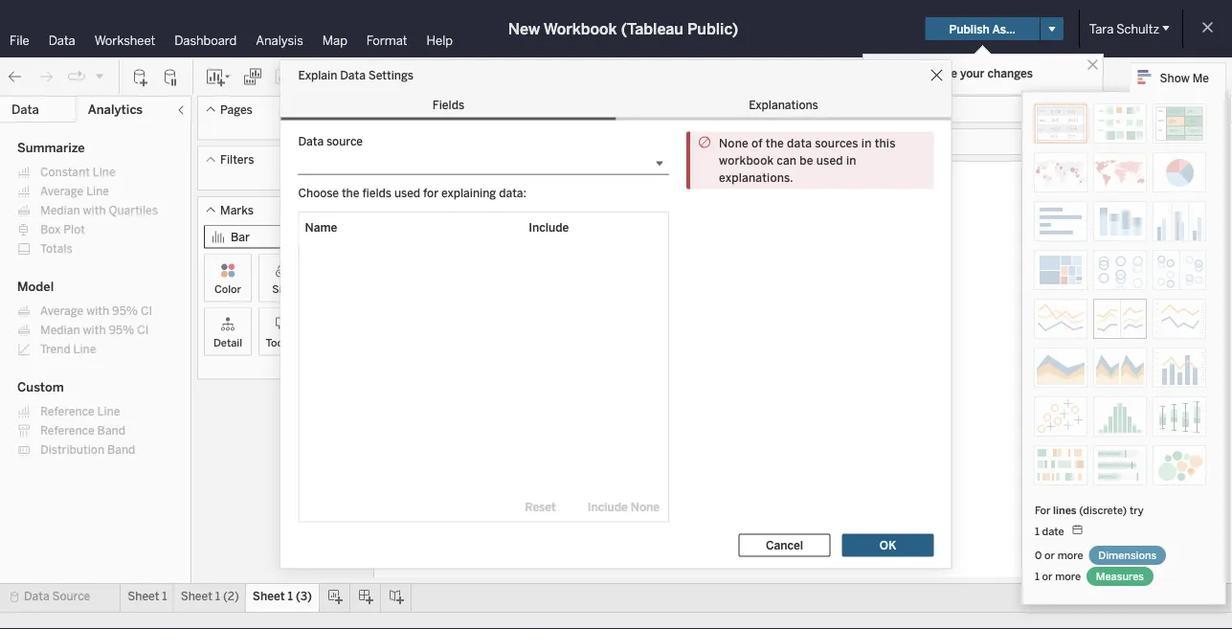 Task type: locate. For each thing, give the bounding box(es) containing it.
none
[[719, 136, 749, 150], [631, 500, 660, 514]]

include for include none
[[588, 500, 628, 514]]

date
[[1042, 525, 1064, 538]]

0 vertical spatial sheet 1 (3)
[[381, 171, 479, 197]]

used
[[817, 153, 843, 167], [394, 186, 420, 200]]

more for 1 or more
[[1055, 570, 1081, 583]]

ci up median with 95% ci on the left
[[141, 304, 152, 318]]

publish inside button
[[949, 22, 990, 36]]

1 vertical spatial median
[[40, 323, 80, 337]]

the right of in the right top of the page
[[766, 136, 784, 150]]

measures
[[1096, 570, 1144, 583]]

1 vertical spatial 95%
[[109, 323, 134, 337]]

1 right the (2) at left bottom
[[288, 589, 293, 603]]

in
[[862, 136, 872, 150], [846, 153, 857, 167]]

line up the average line
[[93, 165, 116, 179]]

1 date
[[1035, 525, 1067, 538]]

none of the data sources in this workbook can be used in explanations.
[[719, 136, 896, 184]]

replay animation image
[[94, 70, 105, 82]]

with for median with quartiles
[[83, 203, 106, 217]]

1 median from the top
[[40, 203, 80, 217]]

(3) right the (2) at left bottom
[[296, 589, 312, 603]]

totals image
[[420, 68, 443, 87]]

1 right fields
[[438, 171, 449, 197]]

be
[[800, 153, 814, 167]]

average for average line
[[40, 184, 84, 198]]

constant
[[40, 165, 90, 179]]

95% for median with 95% ci
[[109, 323, 134, 337]]

average down model
[[40, 304, 84, 318]]

tara schultz
[[1090, 21, 1160, 36]]

1
[[438, 171, 449, 197], [1035, 525, 1040, 538], [1035, 570, 1040, 583], [162, 589, 167, 603], [215, 589, 220, 603], [288, 589, 293, 603]]

in left this
[[862, 136, 872, 150]]

1 vertical spatial average
[[40, 304, 84, 318]]

more up 1 or more
[[1058, 549, 1084, 562]]

data
[[49, 33, 75, 48], [340, 68, 366, 82], [11, 102, 39, 117], [298, 135, 324, 148], [24, 589, 49, 603]]

band
[[97, 424, 125, 438], [107, 443, 135, 457]]

used left for
[[394, 186, 420, 200]]

1 vertical spatial none
[[631, 500, 660, 514]]

0 or more
[[1035, 549, 1086, 562]]

0 vertical spatial reference
[[40, 405, 94, 418]]

data source
[[298, 135, 363, 148]]

2 reference from the top
[[40, 424, 94, 438]]

line down median with 95% ci on the left
[[73, 342, 96, 356]]

average with 95% ci
[[40, 304, 152, 318]]

1 horizontal spatial used
[[817, 153, 843, 167]]

1 left sheet 1 (2)
[[162, 589, 167, 603]]

more for 0 or more
[[1058, 549, 1084, 562]]

median for median with 95% ci
[[40, 323, 80, 337]]

with for average with 95% ci
[[86, 304, 109, 318]]

average for average with 95% ci
[[40, 304, 84, 318]]

(tableau
[[621, 20, 684, 38]]

0 horizontal spatial (3)
[[296, 589, 312, 603]]

0 horizontal spatial in
[[846, 153, 857, 167]]

box
[[40, 223, 61, 237]]

1 vertical spatial reference
[[40, 424, 94, 438]]

95% down average with 95% ci
[[109, 323, 134, 337]]

average down constant on the left
[[40, 184, 84, 198]]

0 horizontal spatial used
[[394, 186, 420, 200]]

0 vertical spatial more
[[1058, 549, 1084, 562]]

reference up the reference band
[[40, 405, 94, 418]]

median up box plot
[[40, 203, 80, 217]]

1 vertical spatial in
[[846, 153, 857, 167]]

1 vertical spatial ci
[[137, 323, 149, 337]]

0 vertical spatial or
[[1045, 549, 1055, 562]]

median with quartiles
[[40, 203, 158, 217]]

2 average from the top
[[40, 304, 84, 318]]

0 vertical spatial band
[[97, 424, 125, 438]]

0 vertical spatial the
[[766, 136, 784, 150]]

this
[[875, 136, 896, 150]]

band for distribution band
[[107, 443, 135, 457]]

1 horizontal spatial sheet 1 (3)
[[381, 171, 479, 197]]

0 horizontal spatial the
[[342, 186, 360, 200]]

workbook
[[544, 20, 617, 38]]

plot
[[63, 223, 85, 237]]

1 down 0
[[1035, 570, 1040, 583]]

sheet 1 (3) down columns
[[381, 171, 479, 197]]

show me button
[[1130, 62, 1227, 92]]

or down 0 or more
[[1042, 570, 1053, 583]]

fit image
[[562, 68, 593, 87]]

close image
[[1084, 56, 1102, 74]]

0 vertical spatial publish
[[949, 22, 990, 36]]

1 average from the top
[[40, 184, 84, 198]]

average
[[40, 184, 84, 198], [40, 304, 84, 318]]

(3) right for
[[453, 171, 479, 197]]

more
[[1058, 549, 1084, 562], [1055, 570, 1081, 583]]

or for 1
[[1042, 570, 1053, 583]]

1 vertical spatial with
[[86, 304, 109, 318]]

with down the average line
[[83, 203, 106, 217]]

publish left to
[[875, 66, 916, 80]]

line for constant line
[[93, 165, 116, 179]]

1 horizontal spatial publish
[[949, 22, 990, 36]]

0 horizontal spatial sheet 1 (3)
[[253, 589, 312, 603]]

sheet
[[381, 171, 433, 197], [128, 589, 159, 603], [181, 589, 212, 603], [253, 589, 285, 603]]

publish left as... on the top of page
[[949, 22, 990, 36]]

median
[[40, 203, 80, 217], [40, 323, 80, 337]]

publish as... button
[[925, 17, 1040, 40]]

in down sources in the right top of the page
[[846, 153, 857, 167]]

1 vertical spatial the
[[342, 186, 360, 200]]

0 vertical spatial average
[[40, 184, 84, 198]]

band for reference band
[[97, 424, 125, 438]]

more down 0 or more
[[1055, 570, 1081, 583]]

sort ascending image
[[359, 68, 378, 87]]

1 vertical spatial or
[[1042, 570, 1053, 583]]

line up median with quartiles at the left
[[86, 184, 109, 198]]

1 vertical spatial publish
[[875, 66, 916, 80]]

show/hide cards image
[[617, 68, 647, 87]]

average line
[[40, 184, 109, 198]]

with for median with 95% ci
[[83, 323, 106, 337]]

sheet right the (2) at left bottom
[[253, 589, 285, 603]]

(3)
[[453, 171, 479, 197], [296, 589, 312, 603]]

band down the reference band
[[107, 443, 135, 457]]

95%
[[112, 304, 138, 318], [109, 323, 134, 337]]

reference
[[40, 405, 94, 418], [40, 424, 94, 438]]

to
[[919, 66, 930, 80]]

fields
[[433, 98, 465, 112]]

1 horizontal spatial in
[[862, 136, 872, 150]]

show labels image
[[501, 68, 520, 87]]

include inside include none button
[[588, 500, 628, 514]]

1 horizontal spatial none
[[719, 136, 749, 150]]

with down average with 95% ci
[[83, 323, 106, 337]]

1 reference from the top
[[40, 405, 94, 418]]

ci down average with 95% ci
[[137, 323, 149, 337]]

used inside none of the data sources in this workbook can be used in explanations.
[[817, 153, 843, 167]]

line up the reference band
[[97, 405, 120, 418]]

median up trend
[[40, 323, 80, 337]]

1 horizontal spatial the
[[766, 136, 784, 150]]

0 vertical spatial with
[[83, 203, 106, 217]]

sheet 1
[[128, 589, 167, 603]]

your
[[960, 66, 985, 80]]

for
[[423, 186, 439, 200]]

used down sources in the right top of the page
[[817, 153, 843, 167]]

0 vertical spatial include
[[529, 220, 569, 234]]

highlight image
[[467, 68, 489, 87]]

0 horizontal spatial publish
[[875, 66, 916, 80]]

with up median with 95% ci on the left
[[86, 304, 109, 318]]

0 vertical spatial 95%
[[112, 304, 138, 318]]

with
[[83, 203, 106, 217], [86, 304, 109, 318], [83, 323, 106, 337]]

0 vertical spatial median
[[40, 203, 80, 217]]

reference up distribution
[[40, 424, 94, 438]]

marks
[[220, 203, 254, 217]]

tara
[[1090, 21, 1114, 36]]

0 horizontal spatial include
[[529, 220, 569, 234]]

0 vertical spatial ci
[[141, 304, 152, 318]]

0 vertical spatial used
[[817, 153, 843, 167]]

1 vertical spatial include
[[588, 500, 628, 514]]

(2)
[[223, 589, 239, 603]]

the
[[766, 136, 784, 150], [342, 186, 360, 200]]

0 vertical spatial none
[[719, 136, 749, 150]]

0 vertical spatial (3)
[[453, 171, 479, 197]]

2 vertical spatial with
[[83, 323, 106, 337]]

data:
[[499, 186, 527, 200]]

band up distribution band
[[97, 424, 125, 438]]

95% up median with 95% ci on the left
[[112, 304, 138, 318]]

1 vertical spatial more
[[1055, 570, 1081, 583]]

save
[[933, 66, 957, 80]]

error image
[[698, 135, 712, 149]]

1 horizontal spatial include
[[588, 500, 628, 514]]

new workbook (tableau public)
[[508, 20, 738, 38]]

or right 0
[[1045, 549, 1055, 562]]

ok button
[[842, 534, 934, 557]]

0 horizontal spatial none
[[631, 500, 660, 514]]

or
[[1045, 549, 1055, 562], [1042, 570, 1053, 583]]

1 vertical spatial band
[[107, 443, 135, 457]]

include
[[529, 220, 569, 234], [588, 500, 628, 514]]

line for trend line
[[73, 342, 96, 356]]

explanations.
[[719, 170, 794, 184]]

1 left the (2) at left bottom
[[215, 589, 220, 603]]

2 median from the top
[[40, 323, 80, 337]]

sheet left explaining
[[381, 171, 433, 197]]

publish as...
[[949, 22, 1016, 36]]

the left fields
[[342, 186, 360, 200]]

map
[[322, 33, 347, 48]]

sheet 1 (3) right the (2) at left bottom
[[253, 589, 312, 603]]

format
[[367, 33, 407, 48]]

redo image
[[36, 68, 56, 87]]



Task type: vqa. For each thing, say whether or not it's contained in the screenshot.
create image
no



Task type: describe. For each thing, give the bounding box(es) containing it.
sheet left sheet 1 (2)
[[128, 589, 159, 603]]

line for reference line
[[97, 405, 120, 418]]

none inside button
[[631, 500, 660, 514]]

dashboard
[[175, 33, 237, 48]]

constant line
[[40, 165, 116, 179]]

reset button
[[502, 496, 579, 519]]

dimensions
[[1099, 549, 1157, 562]]

box plot
[[40, 223, 85, 237]]

columns
[[396, 102, 444, 116]]

me
[[1193, 71, 1209, 85]]

new worksheet image
[[205, 68, 232, 87]]

detail
[[213, 336, 242, 349]]

ci for average with 95% ci
[[141, 304, 152, 318]]

replay animation image
[[67, 67, 86, 86]]

schultz
[[1117, 21, 1160, 36]]

collapse image
[[175, 104, 187, 116]]

color
[[214, 282, 241, 295]]

ci for median with 95% ci
[[137, 323, 149, 337]]

changes
[[988, 66, 1033, 80]]

sources
[[815, 136, 859, 150]]

new data source image
[[131, 68, 150, 87]]

(discrete)
[[1079, 504, 1127, 517]]

show
[[1160, 71, 1190, 85]]

worksheet
[[95, 33, 155, 48]]

cancel
[[766, 538, 803, 552]]

distribution band
[[40, 443, 135, 457]]

quartiles
[[109, 203, 158, 217]]

public)
[[687, 20, 738, 38]]

model
[[17, 279, 54, 294]]

undo image
[[6, 68, 25, 87]]

95% for average with 95% ci
[[112, 304, 138, 318]]

file
[[10, 33, 29, 48]]

name
[[305, 220, 337, 234]]

1 left the date
[[1035, 525, 1040, 538]]

sheet 1 (2)
[[181, 589, 239, 603]]

swap rows and columns image
[[328, 68, 348, 87]]

duplicate image
[[243, 68, 262, 87]]

ok
[[880, 538, 897, 552]]

fields
[[362, 186, 392, 200]]

custom
[[17, 380, 64, 395]]

median for median with quartiles
[[40, 203, 80, 217]]

include for include
[[529, 220, 569, 234]]

lines
[[1053, 504, 1077, 517]]

for
[[1035, 504, 1051, 517]]

median with 95% ci
[[40, 323, 149, 337]]

source
[[327, 135, 363, 148]]

size
[[272, 282, 293, 295]]

explaining
[[441, 186, 496, 200]]

distribution
[[40, 443, 104, 457]]

analytics
[[88, 102, 143, 117]]

explanations
[[749, 98, 819, 112]]

trend
[[40, 342, 71, 356]]

pause auto updates image
[[162, 68, 181, 87]]

tooltip
[[266, 336, 299, 349]]

workbook
[[719, 153, 774, 167]]

summarize
[[17, 140, 85, 156]]

1 vertical spatial (3)
[[296, 589, 312, 603]]

analysis
[[256, 33, 303, 48]]

publish for publish as...
[[949, 22, 990, 36]]

sort descending image
[[390, 68, 409, 87]]

publish to save your changes
[[875, 66, 1033, 80]]

show me
[[1160, 71, 1209, 85]]

1 or more
[[1035, 570, 1084, 583]]

can
[[777, 153, 797, 167]]

line for average line
[[86, 184, 109, 198]]

reference for reference band
[[40, 424, 94, 438]]

none inside none of the data sources in this workbook can be used in explanations.
[[719, 136, 749, 150]]

reference band
[[40, 424, 125, 438]]

1 horizontal spatial (3)
[[453, 171, 479, 197]]

pages
[[220, 102, 253, 116]]

totals
[[40, 242, 73, 256]]

explain
[[298, 68, 337, 82]]

choose
[[298, 186, 339, 200]]

include none button
[[579, 496, 668, 519]]

explain data settings dialog
[[281, 61, 951, 568]]

author control dialog tabs tab list
[[281, 90, 951, 120]]

for lines (discrete) try
[[1035, 504, 1144, 517]]

explain data settings
[[298, 68, 414, 82]]

0 vertical spatial in
[[862, 136, 872, 150]]

help
[[427, 33, 453, 48]]

new
[[508, 20, 540, 38]]

trend line
[[40, 342, 96, 356]]

download image
[[671, 68, 690, 87]]

try
[[1130, 504, 1144, 517]]

of
[[752, 136, 763, 150]]

1 vertical spatial sheet 1 (3)
[[253, 589, 312, 603]]

include none
[[588, 500, 660, 514]]

format workbook image
[[531, 68, 551, 87]]

or for 0
[[1045, 549, 1055, 562]]

data
[[787, 136, 812, 150]]

data source
[[24, 589, 90, 603]]

filters
[[220, 153, 254, 167]]

choose the fields used for explaining data:
[[298, 186, 527, 200]]

reference for reference line
[[40, 405, 94, 418]]

reset
[[525, 500, 556, 514]]

cancel button
[[739, 534, 831, 557]]

publish for publish to save your changes
[[875, 66, 916, 80]]

reference line
[[40, 405, 120, 418]]

the inside none of the data sources in this workbook can be used in explanations.
[[766, 136, 784, 150]]

sheet left the (2) at left bottom
[[181, 589, 212, 603]]

clear sheet image
[[274, 68, 304, 87]]

as...
[[992, 22, 1016, 36]]

settings
[[368, 68, 414, 82]]

1 vertical spatial used
[[394, 186, 420, 200]]

0
[[1035, 549, 1042, 562]]



